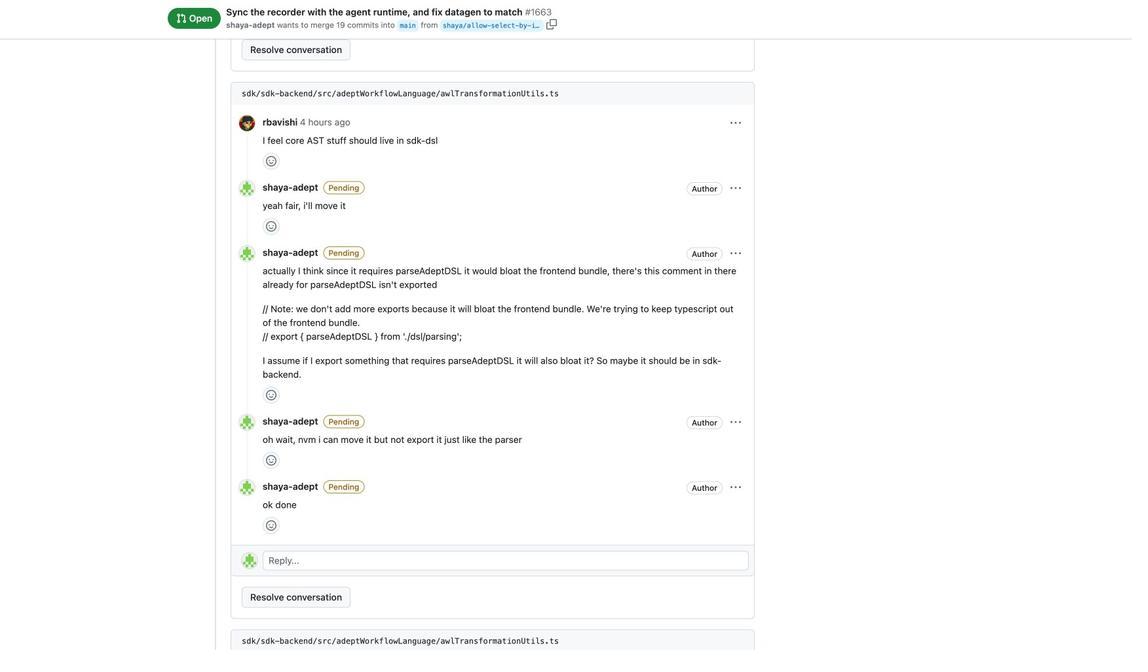Task type: vqa. For each thing, say whether or not it's contained in the screenshot.
The C325D32
no



Task type: describe. For each thing, give the bounding box(es) containing it.
2 add or remove reactions element from the top
[[263, 218, 280, 235]]

add or remove reactions image for 3rd add or remove reactions element from the bottom of the page
[[266, 390, 277, 400]]

show options image for fourth add or remove reactions element from the top
[[731, 417, 741, 428]]

show options image for 3rd add or remove reactions element from the bottom of the page
[[731, 248, 741, 259]]

status: open image
[[176, 13, 187, 24]]

0 vertical spatial @shaya adept image
[[239, 180, 255, 196]]

3 add or remove reactions element from the top
[[263, 387, 280, 404]]

5 add or remove reactions element from the top
[[263, 517, 280, 534]]



Task type: locate. For each thing, give the bounding box(es) containing it.
1 add or remove reactions image from the top
[[266, 221, 277, 232]]

0 vertical spatial add or remove reactions image
[[266, 156, 277, 166]]

4 show options image from the top
[[731, 417, 741, 428]]

2 add or remove reactions image from the top
[[266, 520, 277, 531]]

3 add or remove reactions image from the top
[[266, 455, 277, 466]]

show options image for 4th add or remove reactions element from the bottom of the page
[[731, 183, 741, 194]]

add or remove reactions element
[[263, 153, 280, 170], [263, 218, 280, 235], [263, 387, 280, 404], [263, 452, 280, 469], [263, 517, 280, 534]]

1 add or remove reactions image from the top
[[266, 156, 277, 166]]

add or remove reactions image for fourth add or remove reactions element from the top
[[266, 455, 277, 466]]

copy image
[[547, 19, 557, 30]]

5 show options image from the top
[[731, 482, 741, 493]]

add or remove reactions image for fifth add or remove reactions element from the bottom
[[266, 156, 277, 166]]

add or remove reactions image
[[266, 221, 277, 232], [266, 520, 277, 531]]

add or remove reactions image for 1st add or remove reactions element from the bottom of the page
[[266, 520, 277, 531]]

1 show options image from the top
[[731, 118, 741, 128]]

show options image for fifth add or remove reactions element from the bottom
[[731, 118, 741, 128]]

2 show options image from the top
[[731, 183, 741, 194]]

show options image
[[731, 118, 741, 128], [731, 183, 741, 194], [731, 248, 741, 259], [731, 417, 741, 428], [731, 482, 741, 493]]

@shaya adept image for fourth add or remove reactions element from the top
[[239, 415, 255, 430]]

1 vertical spatial add or remove reactions image
[[266, 520, 277, 531]]

show options image for 1st add or remove reactions element from the bottom of the page
[[731, 482, 741, 493]]

1 vertical spatial add or remove reactions image
[[266, 390, 277, 400]]

@shaya adept image for 3rd add or remove reactions element from the bottom of the page
[[239, 246, 255, 261]]

1 vertical spatial @shaya adept image
[[242, 553, 258, 569]]

@shaya adept image
[[242, 5, 258, 21], [239, 246, 255, 261], [239, 415, 255, 430], [239, 480, 255, 496]]

@rbavishi image
[[239, 115, 255, 131]]

1 add or remove reactions element from the top
[[263, 153, 280, 170]]

2 vertical spatial add or remove reactions image
[[266, 455, 277, 466]]

4 add or remove reactions element from the top
[[263, 452, 280, 469]]

@shaya adept image
[[239, 180, 255, 196], [242, 553, 258, 569]]

3 show options image from the top
[[731, 248, 741, 259]]

2 add or remove reactions image from the top
[[266, 390, 277, 400]]

@shaya adept image for 1st add or remove reactions element from the bottom of the page
[[239, 480, 255, 496]]

add or remove reactions image
[[266, 156, 277, 166], [266, 390, 277, 400], [266, 455, 277, 466]]

add or remove reactions image for 4th add or remove reactions element from the bottom of the page
[[266, 221, 277, 232]]

0 vertical spatial add or remove reactions image
[[266, 221, 277, 232]]



